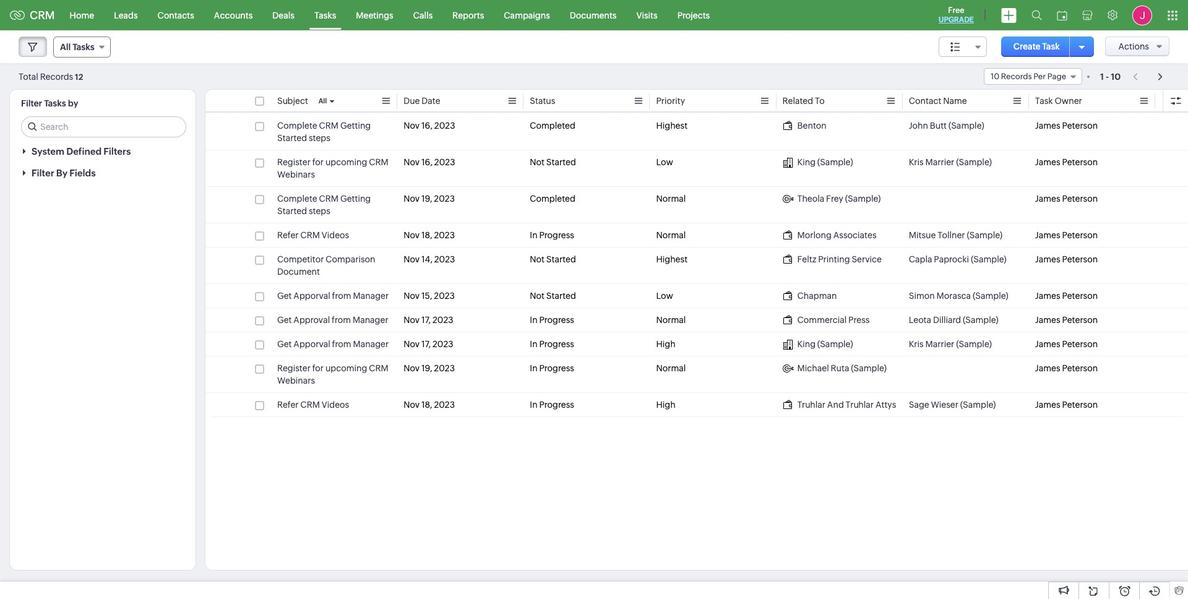 Task type: describe. For each thing, give the bounding box(es) containing it.
competitor comparison document link
[[277, 253, 391, 278]]

james for leota dilliard (sample) link
[[1035, 315, 1061, 325]]

create
[[1014, 41, 1041, 51]]

kris marrier (sample) link for high
[[909, 338, 992, 350]]

james peterson for morlong associates link
[[1035, 230, 1098, 240]]

campaigns
[[504, 10, 550, 20]]

complete for nov 19, 2023
[[277, 194, 317, 204]]

michael ruta (sample)
[[797, 363, 887, 373]]

filter for filter by fields
[[32, 168, 54, 178]]

10 records per page
[[991, 72, 1066, 81]]

(sample) inside michael ruta (sample) link
[[851, 363, 887, 373]]

not started for nov 14, 2023
[[530, 254, 576, 264]]

tollner
[[938, 230, 965, 240]]

nov for feltz printing service link
[[404, 254, 420, 264]]

capla paprocki (sample) link
[[909, 253, 1007, 265]]

due
[[404, 96, 420, 106]]

progress for michael ruta (sample)
[[539, 363, 574, 373]]

crm link
[[10, 9, 55, 22]]

high for king (sample)
[[656, 339, 676, 349]]

paprocki
[[934, 254, 969, 264]]

capla
[[909, 254, 932, 264]]

apporval for nov 17, 2023
[[294, 339, 330, 349]]

8 james peterson from the top
[[1035, 339, 1098, 349]]

in for michael ruta (sample)
[[530, 363, 538, 373]]

calls
[[413, 10, 433, 20]]

john butt (sample)
[[909, 121, 984, 131]]

highest for completed
[[656, 121, 688, 131]]

mitsue tollner (sample)
[[909, 230, 1003, 240]]

printing
[[818, 254, 850, 264]]

filter by fields button
[[10, 162, 196, 184]]

meetings link
[[346, 0, 403, 30]]

tasks for filter tasks by
[[44, 98, 66, 108]]

nov for commercial press link
[[404, 315, 420, 325]]

king for high
[[797, 339, 816, 349]]

(sample) up frey
[[817, 157, 853, 167]]

nov 14, 2023
[[404, 254, 455, 264]]

system defined filters button
[[10, 140, 196, 162]]

2023 for the chapman link
[[434, 291, 455, 301]]

page
[[1048, 72, 1066, 81]]

james peterson for michael ruta (sample) link
[[1035, 363, 1098, 373]]

2 james peterson from the top
[[1035, 157, 1098, 167]]

getting for nov 19, 2023
[[340, 194, 371, 204]]

manager for normal
[[353, 315, 388, 325]]

10 Records Per Page field
[[984, 68, 1082, 85]]

documents link
[[560, 0, 627, 30]]

12
[[75, 72, 83, 81]]

for for nov 19, 2023
[[312, 363, 324, 373]]

create menu image
[[1001, 8, 1017, 23]]

reports
[[453, 10, 484, 20]]

15,
[[421, 291, 432, 301]]

profile image
[[1133, 5, 1152, 25]]

3 james from the top
[[1035, 194, 1061, 204]]

normal for commercial press
[[656, 315, 686, 325]]

create task button
[[1001, 37, 1072, 57]]

progress for commercial press
[[539, 315, 574, 325]]

sage wieser (sample)
[[909, 400, 996, 410]]

1 vertical spatial task
[[1035, 96, 1053, 106]]

truhlar and truhlar attys link
[[783, 399, 896, 411]]

(sample) inside simon morasca (sample) link
[[973, 291, 1009, 301]]

nov 17, 2023 for get apporval from manager
[[404, 339, 453, 349]]

get for normal
[[277, 315, 292, 325]]

james for john butt (sample) 'link'
[[1035, 121, 1061, 131]]

normal for theola frey (sample)
[[656, 194, 686, 204]]

tasks for all tasks
[[73, 42, 95, 52]]

king (sample) link for high
[[783, 338, 853, 350]]

kris marrier (sample) for low
[[909, 157, 992, 167]]

accounts
[[214, 10, 253, 20]]

completed for nov 19, 2023
[[530, 194, 575, 204]]

morlong associates link
[[783, 229, 877, 241]]

related to
[[783, 96, 825, 106]]

theola frey (sample)
[[797, 194, 881, 204]]

james peterson for feltz printing service link
[[1035, 254, 1098, 264]]

kris marrier (sample) link for low
[[909, 156, 992, 168]]

create task
[[1014, 41, 1060, 51]]

press
[[848, 315, 870, 325]]

nov for theola frey (sample) link
[[404, 194, 420, 204]]

to
[[815, 96, 825, 106]]

high for truhlar and truhlar attys
[[656, 400, 676, 410]]

related
[[783, 96, 813, 106]]

records for total
[[40, 71, 73, 81]]

Search text field
[[22, 117, 186, 137]]

normal for morlong associates
[[656, 230, 686, 240]]

1 truhlar from the left
[[797, 400, 826, 410]]

get apporval from manager link for nov 17, 2023
[[277, 338, 389, 350]]

create menu element
[[994, 0, 1024, 30]]

theola
[[797, 194, 825, 204]]

nov 17, 2023 for get approval from manager
[[404, 315, 453, 325]]

nov for the chapman link
[[404, 291, 420, 301]]

9 james from the top
[[1035, 363, 1061, 373]]

truhlar and truhlar attys
[[797, 400, 896, 410]]

projects link
[[668, 0, 720, 30]]

register for upcoming crm webinars link for nov 16, 2023
[[277, 156, 391, 181]]

peterson for feltz printing service link
[[1062, 254, 1098, 264]]

peterson for the chapman link
[[1062, 291, 1098, 301]]

manager for high
[[353, 339, 389, 349]]

per
[[1034, 72, 1046, 81]]

kris for low
[[909, 157, 924, 167]]

king (sample) for high
[[797, 339, 853, 349]]

1
[[1100, 71, 1104, 81]]

videos for high
[[322, 400, 349, 410]]

morasca
[[937, 291, 971, 301]]

butt
[[930, 121, 947, 131]]

owner
[[1055, 96, 1082, 106]]

deals link
[[263, 0, 304, 30]]

home link
[[60, 0, 104, 30]]

name
[[943, 96, 967, 106]]

commercial press link
[[783, 314, 870, 326]]

get apporval from manager for nov 17, 2023
[[277, 339, 389, 349]]

all tasks
[[60, 42, 95, 52]]

2 peterson from the top
[[1062, 157, 1098, 167]]

complete crm getting started steps link for nov 16, 2023
[[277, 119, 391, 144]]

upcoming for nov 16, 2023
[[325, 157, 367, 167]]

nov 15, 2023
[[404, 291, 455, 301]]

john butt (sample) link
[[909, 119, 984, 132]]

apporval for nov 15, 2023
[[294, 291, 330, 301]]

simon
[[909, 291, 935, 301]]

get approval from manager
[[277, 315, 388, 325]]

task owner
[[1035, 96, 1082, 106]]

get apporval from manager link for nov 15, 2023
[[277, 290, 389, 302]]

18, for high
[[421, 400, 432, 410]]

mitsue tollner (sample) link
[[909, 229, 1003, 241]]

and
[[827, 400, 844, 410]]

8 peterson from the top
[[1062, 339, 1098, 349]]

simon morasca (sample)
[[909, 291, 1009, 301]]

associates
[[833, 230, 877, 240]]

get apporval from manager for nov 15, 2023
[[277, 291, 389, 301]]

nov for 'benton' link
[[404, 121, 420, 131]]

james for mitsue tollner (sample) link on the right top of the page
[[1035, 230, 1061, 240]]

competitor
[[277, 254, 324, 264]]

started for comparison
[[546, 254, 576, 264]]

service
[[852, 254, 882, 264]]

filters
[[104, 146, 131, 157]]

highest for not started
[[656, 254, 688, 264]]

10 inside field
[[991, 72, 1000, 81]]

projects
[[677, 10, 710, 20]]

due date
[[404, 96, 440, 106]]

meetings
[[356, 10, 393, 20]]

accounts link
[[204, 0, 263, 30]]

priority
[[656, 96, 685, 106]]

profile element
[[1125, 0, 1160, 30]]

contact name
[[909, 96, 967, 106]]

chapman link
[[783, 290, 837, 302]]

james for high's kris marrier (sample) link
[[1035, 339, 1061, 349]]

low for chapman
[[656, 291, 673, 301]]

king (sample) link for low
[[783, 156, 853, 168]]

free
[[948, 6, 965, 15]]

not for nov 15, 2023
[[530, 291, 545, 301]]

17, for get approval from manager
[[421, 315, 431, 325]]

2023 for feltz printing service link
[[434, 254, 455, 264]]

michael
[[797, 363, 829, 373]]

register for nov 19, 2023
[[277, 363, 311, 373]]

competitor comparison document
[[277, 254, 375, 277]]

started for apporval
[[546, 291, 576, 301]]

chapman
[[797, 291, 837, 301]]

get for high
[[277, 339, 292, 349]]

contacts link
[[148, 0, 204, 30]]

not started for nov 15, 2023
[[530, 291, 576, 301]]

peterson for truhlar and truhlar attys link
[[1062, 400, 1098, 410]]

feltz printing service
[[797, 254, 882, 264]]

free upgrade
[[939, 6, 974, 24]]

simon morasca (sample) link
[[909, 290, 1009, 302]]

19, for register for upcoming crm webinars
[[421, 363, 432, 373]]

2 horizontal spatial tasks
[[314, 10, 336, 20]]

james peterson for commercial press link
[[1035, 315, 1098, 325]]

2023 for 'benton' link
[[434, 121, 455, 131]]

nov for morlong associates link
[[404, 230, 420, 240]]

(sample) inside capla paprocki (sample) link
[[971, 254, 1007, 264]]

actions
[[1119, 41, 1149, 51]]

(sample) down john butt (sample)
[[956, 157, 992, 167]]

from for normal
[[332, 315, 351, 325]]

sage
[[909, 400, 929, 410]]

(sample) inside john butt (sample) 'link'
[[949, 121, 984, 131]]

morlong
[[797, 230, 832, 240]]

complete crm getting started steps link for nov 19, 2023
[[277, 192, 391, 217]]

nov for michael ruta (sample) link
[[404, 363, 420, 373]]

nov 19, 2023 for complete crm getting started steps
[[404, 194, 455, 204]]



Task type: locate. For each thing, give the bounding box(es) containing it.
1 vertical spatial kris
[[909, 339, 924, 349]]

search element
[[1024, 0, 1050, 30]]

4 progress from the top
[[539, 363, 574, 373]]

1 normal from the top
[[656, 194, 686, 204]]

task right create
[[1042, 41, 1060, 51]]

visits link
[[627, 0, 668, 30]]

nov
[[404, 121, 420, 131], [404, 157, 420, 167], [404, 194, 420, 204], [404, 230, 420, 240], [404, 254, 420, 264], [404, 291, 420, 301], [404, 315, 420, 325], [404, 339, 420, 349], [404, 363, 420, 373], [404, 400, 420, 410]]

18,
[[421, 230, 432, 240], [421, 400, 432, 410]]

peterson for theola frey (sample) link
[[1062, 194, 1098, 204]]

1 nov 18, 2023 from the top
[[404, 230, 455, 240]]

nov 16, 2023 for complete crm getting started steps
[[404, 121, 455, 131]]

0 vertical spatial nov 19, 2023
[[404, 194, 455, 204]]

1 steps from the top
[[309, 133, 330, 143]]

leads link
[[104, 0, 148, 30]]

2 normal from the top
[[656, 230, 686, 240]]

0 vertical spatial manager
[[353, 291, 389, 301]]

2 vertical spatial tasks
[[44, 98, 66, 108]]

10 nov from the top
[[404, 400, 420, 410]]

0 vertical spatial high
[[656, 339, 676, 349]]

kris for high
[[909, 339, 924, 349]]

theola frey (sample) link
[[783, 192, 881, 205]]

leota dilliard (sample) link
[[909, 314, 999, 326]]

filter left by
[[32, 168, 54, 178]]

1 vertical spatial not
[[530, 254, 545, 264]]

started
[[277, 133, 307, 143], [546, 157, 576, 167], [277, 206, 307, 216], [546, 254, 576, 264], [546, 291, 576, 301]]

(sample) down simon morasca (sample)
[[963, 315, 999, 325]]

(sample) up michael ruta (sample) link
[[817, 339, 853, 349]]

tasks up 12
[[73, 42, 95, 52]]

2023
[[434, 121, 455, 131], [434, 157, 455, 167], [434, 194, 455, 204], [434, 230, 455, 240], [434, 254, 455, 264], [434, 291, 455, 301], [433, 315, 453, 325], [433, 339, 453, 349], [434, 363, 455, 373], [434, 400, 455, 410]]

0 vertical spatial nov 18, 2023
[[404, 230, 455, 240]]

subject
[[277, 96, 308, 106]]

(sample) inside leota dilliard (sample) link
[[963, 315, 999, 325]]

from down 'get approval from manager'
[[332, 339, 351, 349]]

0 vertical spatial register for upcoming crm webinars link
[[277, 156, 391, 181]]

1 vertical spatial refer
[[277, 400, 299, 410]]

2 18, from the top
[[421, 400, 432, 410]]

james for kris marrier (sample) link corresponding to low
[[1035, 157, 1061, 167]]

1 vertical spatial not started
[[530, 254, 576, 264]]

10
[[1111, 71, 1121, 81], [991, 72, 1000, 81]]

row group containing complete crm getting started steps
[[205, 114, 1188, 417]]

from right 'approval'
[[332, 315, 351, 325]]

system defined filters
[[32, 146, 131, 157]]

2 vertical spatial get
[[277, 339, 292, 349]]

task left 'owner'
[[1035, 96, 1053, 106]]

0 vertical spatial 17,
[[421, 315, 431, 325]]

1 get apporval from manager from the top
[[277, 291, 389, 301]]

truhlar right the and
[[846, 400, 874, 410]]

low for king (sample)
[[656, 157, 673, 167]]

1 vertical spatial king (sample)
[[797, 339, 853, 349]]

0 horizontal spatial 10
[[991, 72, 1000, 81]]

0 vertical spatial 16,
[[421, 121, 433, 131]]

2 nov 17, 2023 from the top
[[404, 339, 453, 349]]

nov 18, 2023
[[404, 230, 455, 240], [404, 400, 455, 410]]

1 king (sample) link from the top
[[783, 156, 853, 168]]

by
[[56, 168, 67, 178]]

steps
[[309, 133, 330, 143], [309, 206, 330, 216]]

leota dilliard (sample)
[[909, 315, 999, 325]]

complete crm getting started steps link down subject
[[277, 119, 391, 144]]

1 vertical spatial complete crm getting started steps link
[[277, 192, 391, 217]]

in progress for morlong
[[530, 230, 574, 240]]

18, for normal
[[421, 230, 432, 240]]

manager down comparison
[[353, 291, 389, 301]]

2 low from the top
[[656, 291, 673, 301]]

1 from from the top
[[332, 291, 351, 301]]

2 vertical spatial manager
[[353, 339, 389, 349]]

2 nov 16, 2023 from the top
[[404, 157, 455, 167]]

0 vertical spatial king (sample)
[[797, 157, 853, 167]]

2 kris marrier (sample) from the top
[[909, 339, 992, 349]]

progress for king (sample)
[[539, 339, 574, 349]]

apporval down 'approval'
[[294, 339, 330, 349]]

None field
[[939, 37, 987, 57]]

from
[[332, 291, 351, 301], [332, 315, 351, 325], [332, 339, 351, 349]]

1 vertical spatial 16,
[[421, 157, 433, 167]]

2 get apporval from manager from the top
[[277, 339, 389, 349]]

1 complete crm getting started steps link from the top
[[277, 119, 391, 144]]

1 vertical spatial manager
[[353, 315, 388, 325]]

peterson
[[1062, 121, 1098, 131], [1062, 157, 1098, 167], [1062, 194, 1098, 204], [1062, 230, 1098, 240], [1062, 254, 1098, 264], [1062, 291, 1098, 301], [1062, 315, 1098, 325], [1062, 339, 1098, 349], [1062, 363, 1098, 373], [1062, 400, 1098, 410]]

progress
[[539, 230, 574, 240], [539, 315, 574, 325], [539, 339, 574, 349], [539, 363, 574, 373], [539, 400, 574, 410]]

normal for michael ruta (sample)
[[656, 363, 686, 373]]

4 normal from the top
[[656, 363, 686, 373]]

manager right 'approval'
[[353, 315, 388, 325]]

1 refer from the top
[[277, 230, 299, 240]]

19,
[[421, 194, 432, 204], [421, 363, 432, 373]]

manager for low
[[353, 291, 389, 301]]

0 vertical spatial nov 16, 2023
[[404, 121, 455, 131]]

16, for complete crm getting started steps
[[421, 121, 433, 131]]

2 in from the top
[[530, 315, 538, 325]]

2 progress from the top
[[539, 315, 574, 325]]

2 truhlar from the left
[[846, 400, 874, 410]]

size image
[[951, 41, 960, 53]]

king (sample) up theola frey (sample) link
[[797, 157, 853, 167]]

1 vertical spatial apporval
[[294, 339, 330, 349]]

7 james from the top
[[1035, 315, 1061, 325]]

john
[[909, 121, 928, 131]]

0 vertical spatial completed
[[530, 121, 575, 131]]

all for all tasks
[[60, 42, 71, 52]]

0 vertical spatial king
[[797, 157, 816, 167]]

mitsue
[[909, 230, 936, 240]]

1 not from the top
[[530, 157, 545, 167]]

low
[[656, 157, 673, 167], [656, 291, 673, 301]]

0 vertical spatial apporval
[[294, 291, 330, 301]]

apporval up 'approval'
[[294, 291, 330, 301]]

filter for filter tasks by
[[21, 98, 42, 108]]

webinars
[[277, 170, 315, 179], [277, 376, 315, 386]]

8 james from the top
[[1035, 339, 1061, 349]]

2 get apporval from manager link from the top
[[277, 338, 389, 350]]

8 nov from the top
[[404, 339, 420, 349]]

peterson for michael ruta (sample) link
[[1062, 363, 1098, 373]]

14,
[[421, 254, 433, 264]]

webinars for nov 19, 2023
[[277, 376, 315, 386]]

complete crm getting started steps up competitor
[[277, 194, 371, 216]]

in progress for king
[[530, 339, 574, 349]]

17, for get apporval from manager
[[421, 339, 431, 349]]

nov 16, 2023
[[404, 121, 455, 131], [404, 157, 455, 167]]

1 for from the top
[[312, 157, 324, 167]]

get down get approval from manager link
[[277, 339, 292, 349]]

2 get from the top
[[277, 315, 292, 325]]

1 horizontal spatial 10
[[1111, 71, 1121, 81]]

1 vertical spatial register for upcoming crm webinars link
[[277, 362, 391, 387]]

0 vertical spatial kris marrier (sample)
[[909, 157, 992, 167]]

3 not from the top
[[530, 291, 545, 301]]

contact
[[909, 96, 942, 106]]

james
[[1035, 121, 1061, 131], [1035, 157, 1061, 167], [1035, 194, 1061, 204], [1035, 230, 1061, 240], [1035, 254, 1061, 264], [1035, 291, 1061, 301], [1035, 315, 1061, 325], [1035, 339, 1061, 349], [1035, 363, 1061, 373], [1035, 400, 1061, 410]]

2 james from the top
[[1035, 157, 1061, 167]]

2 complete crm getting started steps link from the top
[[277, 192, 391, 217]]

0 horizontal spatial all
[[60, 42, 71, 52]]

refer crm videos link for high
[[277, 399, 349, 411]]

not started
[[530, 157, 576, 167], [530, 254, 576, 264], [530, 291, 576, 301]]

records left 12
[[40, 71, 73, 81]]

in for morlong associates
[[530, 230, 538, 240]]

1 apporval from the top
[[294, 291, 330, 301]]

started for for
[[546, 157, 576, 167]]

3 normal from the top
[[656, 315, 686, 325]]

not for nov 14, 2023
[[530, 254, 545, 264]]

1 vertical spatial nov 19, 2023
[[404, 363, 455, 373]]

1 in progress from the top
[[530, 230, 574, 240]]

0 vertical spatial getting
[[340, 121, 371, 131]]

complete down subject
[[277, 121, 317, 131]]

0 vertical spatial marrier
[[926, 157, 955, 167]]

kris down leota
[[909, 339, 924, 349]]

for for nov 16, 2023
[[312, 157, 324, 167]]

total records 12
[[19, 71, 83, 81]]

approval
[[294, 315, 330, 325]]

filter
[[21, 98, 42, 108], [32, 168, 54, 178]]

all up "total records 12" at left
[[60, 42, 71, 52]]

2023 for morlong associates link
[[434, 230, 455, 240]]

6 james peterson from the top
[[1035, 291, 1098, 301]]

1 vertical spatial all
[[319, 97, 327, 105]]

3 james peterson from the top
[[1035, 194, 1098, 204]]

-
[[1106, 71, 1109, 81]]

1 kris marrier (sample) from the top
[[909, 157, 992, 167]]

2 for from the top
[[312, 363, 324, 373]]

completed for nov 16, 2023
[[530, 121, 575, 131]]

kris marrier (sample) for high
[[909, 339, 992, 349]]

complete crm getting started steps for nov 19, 2023
[[277, 194, 371, 216]]

1 vertical spatial low
[[656, 291, 673, 301]]

1 in from the top
[[530, 230, 538, 240]]

1 getting from the top
[[340, 121, 371, 131]]

1 18, from the top
[[421, 230, 432, 240]]

1 vertical spatial tasks
[[73, 42, 95, 52]]

king down 'benton' link
[[797, 157, 816, 167]]

(sample) right tollner
[[967, 230, 1003, 240]]

0 vertical spatial tasks
[[314, 10, 336, 20]]

0 vertical spatial webinars
[[277, 170, 315, 179]]

0 vertical spatial upcoming
[[325, 157, 367, 167]]

all for all
[[319, 97, 327, 105]]

get
[[277, 291, 292, 301], [277, 315, 292, 325], [277, 339, 292, 349]]

1 horizontal spatial records
[[1001, 72, 1032, 81]]

2 complete from the top
[[277, 194, 317, 204]]

king for low
[[797, 157, 816, 167]]

attys
[[876, 400, 896, 410]]

tasks left by
[[44, 98, 66, 108]]

in for king (sample)
[[530, 339, 538, 349]]

records for 10
[[1001, 72, 1032, 81]]

get apporval from manager down 'get approval from manager'
[[277, 339, 389, 349]]

not started for nov 16, 2023
[[530, 157, 576, 167]]

(sample) right frey
[[845, 194, 881, 204]]

kris down 'john'
[[909, 157, 924, 167]]

complete
[[277, 121, 317, 131], [277, 194, 317, 204]]

1 vertical spatial register for upcoming crm webinars
[[277, 363, 388, 386]]

1 horizontal spatial tasks
[[73, 42, 95, 52]]

register for nov 16, 2023
[[277, 157, 311, 167]]

0 vertical spatial task
[[1042, 41, 1060, 51]]

1 king (sample) from the top
[[797, 157, 853, 167]]

calls link
[[403, 0, 443, 30]]

home
[[70, 10, 94, 20]]

in progress
[[530, 230, 574, 240], [530, 315, 574, 325], [530, 339, 574, 349], [530, 363, 574, 373], [530, 400, 574, 410]]

filter down total
[[21, 98, 42, 108]]

get apporval from manager up get approval from manager link
[[277, 291, 389, 301]]

ruta
[[831, 363, 849, 373]]

1 vertical spatial nov 16, 2023
[[404, 157, 455, 167]]

kris marrier (sample) link
[[909, 156, 992, 168], [909, 338, 992, 350]]

0 vertical spatial for
[[312, 157, 324, 167]]

1 vertical spatial nov 18, 2023
[[404, 400, 455, 410]]

0 vertical spatial refer crm videos link
[[277, 229, 349, 241]]

james peterson for 'benton' link
[[1035, 121, 1098, 131]]

9 nov from the top
[[404, 363, 420, 373]]

3 progress from the top
[[539, 339, 574, 349]]

king (sample) for low
[[797, 157, 853, 167]]

2023 for truhlar and truhlar attys link
[[434, 400, 455, 410]]

1 vertical spatial 18,
[[421, 400, 432, 410]]

tasks link
[[304, 0, 346, 30]]

6 nov from the top
[[404, 291, 420, 301]]

calendar image
[[1057, 10, 1068, 20]]

0 vertical spatial low
[[656, 157, 673, 167]]

10 peterson from the top
[[1062, 400, 1098, 410]]

4 peterson from the top
[[1062, 230, 1098, 240]]

1 king from the top
[[797, 157, 816, 167]]

2 apporval from the top
[[294, 339, 330, 349]]

kris
[[909, 157, 924, 167], [909, 339, 924, 349]]

1 refer crm videos from the top
[[277, 230, 349, 240]]

refer for high
[[277, 400, 299, 410]]

0 vertical spatial register for upcoming crm webinars
[[277, 157, 388, 179]]

by
[[68, 98, 78, 108]]

19, for complete crm getting started steps
[[421, 194, 432, 204]]

1 nov from the top
[[404, 121, 420, 131]]

search image
[[1032, 10, 1042, 20]]

complete up competitor
[[277, 194, 317, 204]]

0 vertical spatial not
[[530, 157, 545, 167]]

register for upcoming crm webinars for nov 16, 2023
[[277, 157, 388, 179]]

get for low
[[277, 291, 292, 301]]

1 refer crm videos link from the top
[[277, 229, 349, 241]]

1 vertical spatial upcoming
[[325, 363, 367, 373]]

campaigns link
[[494, 0, 560, 30]]

1 horizontal spatial truhlar
[[846, 400, 874, 410]]

king (sample) link down benton
[[783, 156, 853, 168]]

(sample) inside mitsue tollner (sample) link
[[967, 230, 1003, 240]]

king (sample) link down "commercial"
[[783, 338, 853, 350]]

complete crm getting started steps down subject
[[277, 121, 371, 143]]

benton link
[[783, 119, 827, 132]]

2 17, from the top
[[421, 339, 431, 349]]

2 getting from the top
[[340, 194, 371, 204]]

refer crm videos for high
[[277, 400, 349, 410]]

1 19, from the top
[[421, 194, 432, 204]]

records inside field
[[1001, 72, 1032, 81]]

1 vertical spatial kris marrier (sample)
[[909, 339, 992, 349]]

1 vertical spatial videos
[[322, 400, 349, 410]]

1 videos from the top
[[322, 230, 349, 240]]

(sample) inside 'sage wieser (sample)' link
[[960, 400, 996, 410]]

2 in progress from the top
[[530, 315, 574, 325]]

0 vertical spatial 18,
[[421, 230, 432, 240]]

truhlar left the and
[[797, 400, 826, 410]]

james for capla paprocki (sample) link
[[1035, 254, 1061, 264]]

2 videos from the top
[[322, 400, 349, 410]]

kris marrier (sample) link down dilliard
[[909, 338, 992, 350]]

1 vertical spatial register
[[277, 363, 311, 373]]

get apporval from manager link up get approval from manager link
[[277, 290, 389, 302]]

upgrade
[[939, 15, 974, 24]]

(sample) right wieser
[[960, 400, 996, 410]]

steps for nov 16, 2023
[[309, 133, 330, 143]]

1 progress from the top
[[539, 230, 574, 240]]

4 james from the top
[[1035, 230, 1061, 240]]

7 nov from the top
[[404, 315, 420, 325]]

1 vertical spatial webinars
[[277, 376, 315, 386]]

nov 19, 2023
[[404, 194, 455, 204], [404, 363, 455, 373]]

1 16, from the top
[[421, 121, 433, 131]]

king
[[797, 157, 816, 167], [797, 339, 816, 349]]

2 refer crm videos link from the top
[[277, 399, 349, 411]]

1 vertical spatial marrier
[[926, 339, 955, 349]]

(sample) right ruta
[[851, 363, 887, 373]]

all right subject
[[319, 97, 327, 105]]

0 vertical spatial king (sample) link
[[783, 156, 853, 168]]

(sample)
[[949, 121, 984, 131], [817, 157, 853, 167], [956, 157, 992, 167], [845, 194, 881, 204], [967, 230, 1003, 240], [971, 254, 1007, 264], [973, 291, 1009, 301], [963, 315, 999, 325], [817, 339, 853, 349], [956, 339, 992, 349], [851, 363, 887, 373], [960, 400, 996, 410]]

wieser
[[931, 400, 959, 410]]

register down subject
[[277, 157, 311, 167]]

1 marrier from the top
[[926, 157, 955, 167]]

get left 'approval'
[[277, 315, 292, 325]]

2 high from the top
[[656, 400, 676, 410]]

nov for truhlar and truhlar attys link
[[404, 400, 420, 410]]

0 vertical spatial register
[[277, 157, 311, 167]]

marrier for low
[[926, 157, 955, 167]]

task inside button
[[1042, 41, 1060, 51]]

filter by fields
[[32, 168, 96, 178]]

feltz printing service link
[[783, 253, 882, 265]]

reports link
[[443, 0, 494, 30]]

1 vertical spatial for
[[312, 363, 324, 373]]

tasks
[[314, 10, 336, 20], [73, 42, 95, 52], [44, 98, 66, 108]]

not for nov 16, 2023
[[530, 157, 545, 167]]

webinars for nov 16, 2023
[[277, 170, 315, 179]]

tasks right the deals
[[314, 10, 336, 20]]

register for upcoming crm webinars for nov 19, 2023
[[277, 363, 388, 386]]

2023 for theola frey (sample) link
[[434, 194, 455, 204]]

fields
[[69, 168, 96, 178]]

1 peterson from the top
[[1062, 121, 1098, 131]]

1 vertical spatial king
[[797, 339, 816, 349]]

1 vertical spatial completed
[[530, 194, 575, 204]]

truhlar
[[797, 400, 826, 410], [846, 400, 874, 410]]

1 vertical spatial refer crm videos link
[[277, 399, 349, 411]]

5 james from the top
[[1035, 254, 1061, 264]]

manager down get approval from manager link
[[353, 339, 389, 349]]

0 vertical spatial get
[[277, 291, 292, 301]]

1 vertical spatial complete crm getting started steps
[[277, 194, 371, 216]]

row group
[[205, 114, 1188, 417]]

register down 'approval'
[[277, 363, 311, 373]]

1 vertical spatial filter
[[32, 168, 54, 178]]

2 nov 18, 2023 from the top
[[404, 400, 455, 410]]

2 not from the top
[[530, 254, 545, 264]]

5 in progress from the top
[[530, 400, 574, 410]]

records left "per" on the right of page
[[1001, 72, 1032, 81]]

1 vertical spatial refer crm videos
[[277, 400, 349, 410]]

king (sample) down commercial press link
[[797, 339, 853, 349]]

0 vertical spatial kris marrier (sample) link
[[909, 156, 992, 168]]

get apporval from manager link down 'get approval from manager'
[[277, 338, 389, 350]]

2 highest from the top
[[656, 254, 688, 264]]

1 vertical spatial complete
[[277, 194, 317, 204]]

tasks inside field
[[73, 42, 95, 52]]

0 vertical spatial complete crm getting started steps link
[[277, 119, 391, 144]]

1 vertical spatial 17,
[[421, 339, 431, 349]]

nov 16, 2023 for register for upcoming crm webinars
[[404, 157, 455, 167]]

2023 for michael ruta (sample) link
[[434, 363, 455, 373]]

deals
[[273, 10, 295, 20]]

refer
[[277, 230, 299, 240], [277, 400, 299, 410]]

michael ruta (sample) link
[[783, 362, 887, 374]]

0 vertical spatial 19,
[[421, 194, 432, 204]]

2 kris marrier (sample) link from the top
[[909, 338, 992, 350]]

(sample) down leota dilliard (sample)
[[956, 339, 992, 349]]

5 in from the top
[[530, 400, 538, 410]]

10 james peterson from the top
[[1035, 400, 1098, 410]]

6 james from the top
[[1035, 291, 1061, 301]]

videos for normal
[[322, 230, 349, 240]]

3 from from the top
[[332, 339, 351, 349]]

10 right -
[[1111, 71, 1121, 81]]

contacts
[[158, 10, 194, 20]]

10 left "per" on the right of page
[[991, 72, 1000, 81]]

peterson for morlong associates link
[[1062, 230, 1098, 240]]

complete crm getting started steps link up comparison
[[277, 192, 391, 217]]

10 james from the top
[[1035, 400, 1061, 410]]

refer crm videos for normal
[[277, 230, 349, 240]]

king up michael
[[797, 339, 816, 349]]

1 vertical spatial high
[[656, 400, 676, 410]]

from up get approval from manager link
[[332, 291, 351, 301]]

1 get apporval from manager link from the top
[[277, 290, 389, 302]]

(sample) down name
[[949, 121, 984, 131]]

all inside all tasks field
[[60, 42, 71, 52]]

2 vertical spatial not started
[[530, 291, 576, 301]]

refer crm videos link
[[277, 229, 349, 241], [277, 399, 349, 411]]

nov 19, 2023 for register for upcoming crm webinars
[[404, 363, 455, 373]]

1 low from the top
[[656, 157, 673, 167]]

9 james peterson from the top
[[1035, 363, 1098, 373]]

0 vertical spatial complete crm getting started steps
[[277, 121, 371, 143]]

16, for register for upcoming crm webinars
[[421, 157, 433, 167]]

progress for morlong associates
[[539, 230, 574, 240]]

kris marrier (sample) link down john butt (sample) 'link'
[[909, 156, 992, 168]]

(sample) right morasca
[[973, 291, 1009, 301]]

2 register for upcoming crm webinars from the top
[[277, 363, 388, 386]]

0 horizontal spatial records
[[40, 71, 73, 81]]

0 vertical spatial highest
[[656, 121, 688, 131]]

7 james peterson from the top
[[1035, 315, 1098, 325]]

visits
[[636, 10, 658, 20]]

1 vertical spatial steps
[[309, 206, 330, 216]]

marrier down dilliard
[[926, 339, 955, 349]]

morlong associates
[[797, 230, 877, 240]]

2 vertical spatial not
[[530, 291, 545, 301]]

1 register for upcoming crm webinars link from the top
[[277, 156, 391, 181]]

1 vertical spatial getting
[[340, 194, 371, 204]]

1 james from the top
[[1035, 121, 1061, 131]]

All Tasks field
[[53, 37, 111, 58]]

2 register from the top
[[277, 363, 311, 373]]

1 vertical spatial 19,
[[421, 363, 432, 373]]

5 nov from the top
[[404, 254, 420, 264]]

commercial
[[797, 315, 847, 325]]

1 nov 19, 2023 from the top
[[404, 194, 455, 204]]

comparison
[[326, 254, 375, 264]]

6 peterson from the top
[[1062, 291, 1098, 301]]

1 vertical spatial king (sample) link
[[783, 338, 853, 350]]

0 vertical spatial get apporval from manager
[[277, 291, 389, 301]]

system
[[32, 146, 64, 157]]

james for 'sage wieser (sample)' link
[[1035, 400, 1061, 410]]

progress for truhlar and truhlar attys
[[539, 400, 574, 410]]

1 vertical spatial get
[[277, 315, 292, 325]]

2 steps from the top
[[309, 206, 330, 216]]

marrier down the butt
[[926, 157, 955, 167]]

1 complete crm getting started steps from the top
[[277, 121, 371, 143]]

kris marrier (sample) down dilliard
[[909, 339, 992, 349]]

0 vertical spatial get apporval from manager link
[[277, 290, 389, 302]]

1 vertical spatial get apporval from manager
[[277, 339, 389, 349]]

4 james peterson from the top
[[1035, 230, 1098, 240]]

steps for nov 19, 2023
[[309, 206, 330, 216]]

1 vertical spatial get apporval from manager link
[[277, 338, 389, 350]]

0 vertical spatial steps
[[309, 133, 330, 143]]

1 vertical spatial nov 17, 2023
[[404, 339, 453, 349]]

2 refer crm videos from the top
[[277, 400, 349, 410]]

(sample) inside theola frey (sample) link
[[845, 194, 881, 204]]

total
[[19, 71, 38, 81]]

2 vertical spatial from
[[332, 339, 351, 349]]

(sample) right paprocki
[[971, 254, 1007, 264]]

get down document
[[277, 291, 292, 301]]

0 vertical spatial from
[[332, 291, 351, 301]]

completed
[[530, 121, 575, 131], [530, 194, 575, 204]]

1 vertical spatial from
[[332, 315, 351, 325]]

filter inside "dropdown button"
[[32, 168, 54, 178]]

3 in progress from the top
[[530, 339, 574, 349]]

register
[[277, 157, 311, 167], [277, 363, 311, 373]]

in for truhlar and truhlar attys
[[530, 400, 538, 410]]

3 in from the top
[[530, 339, 538, 349]]

2 register for upcoming crm webinars link from the top
[[277, 362, 391, 387]]

0 horizontal spatial tasks
[[44, 98, 66, 108]]

0 vertical spatial refer crm videos
[[277, 230, 349, 240]]

peterson for commercial press link
[[1062, 315, 1098, 325]]

0 vertical spatial complete
[[277, 121, 317, 131]]

1 james peterson from the top
[[1035, 121, 1098, 131]]

get approval from manager link
[[277, 314, 388, 326]]

from for low
[[332, 291, 351, 301]]

0 vertical spatial nov 17, 2023
[[404, 315, 453, 325]]

kris marrier (sample) down john butt (sample) 'link'
[[909, 157, 992, 167]]

0 vertical spatial videos
[[322, 230, 349, 240]]

2 nov from the top
[[404, 157, 420, 167]]



Task type: vqa. For each thing, say whether or not it's contained in the screenshot.


